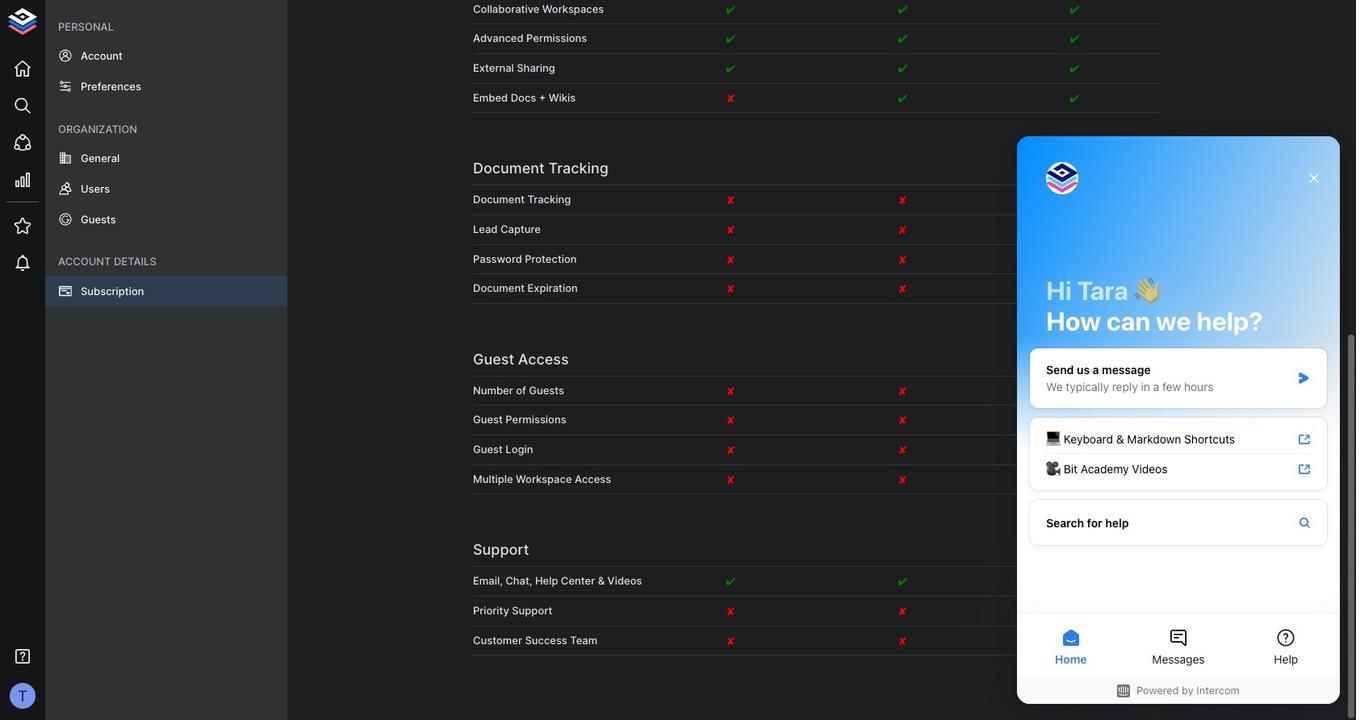 Task type: vqa. For each thing, say whether or not it's contained in the screenshot.
specific on the left top of the page
no



Task type: locate. For each thing, give the bounding box(es) containing it.
chat,
[[506, 575, 532, 588]]

2 document tracking from the top
[[473, 193, 571, 206]]

t
[[18, 688, 27, 705]]

1 vertical spatial document
[[473, 193, 525, 206]]

1 vertical spatial permissions
[[506, 414, 566, 427]]

access right workspace
[[575, 473, 611, 486]]

2 vertical spatial guest
[[473, 443, 503, 456]]

0 vertical spatial guest
[[473, 351, 514, 368]]

help
[[535, 575, 558, 588]]

videos
[[607, 575, 642, 588]]

tracking
[[548, 160, 609, 177], [528, 193, 571, 206]]

tracking down 'wikis'
[[548, 160, 609, 177]]

support
[[473, 542, 529, 559], [512, 605, 553, 618]]

organization
[[58, 122, 137, 135]]

50 guests included
[[1024, 384, 1126, 398]]

1 horizontal spatial guests
[[529, 384, 564, 397]]

account details
[[58, 255, 156, 268]]

guest up multiple
[[473, 443, 503, 456]]

login
[[506, 443, 533, 456]]

guest down number
[[473, 414, 503, 427]]

external sharing
[[473, 61, 555, 74]]

permissions
[[526, 32, 587, 45], [506, 414, 566, 427]]

center
[[561, 575, 595, 588]]

preferences
[[81, 80, 141, 93]]

1 vertical spatial guest
[[473, 414, 503, 427]]

guest up number
[[473, 351, 514, 368]]

support up email,
[[473, 542, 529, 559]]

guests
[[81, 213, 116, 226], [529, 384, 564, 397]]

1 horizontal spatial access
[[575, 473, 611, 486]]

account link
[[45, 41, 287, 71]]

guest
[[473, 351, 514, 368], [473, 414, 503, 427], [473, 443, 503, 456]]

tracking up 'capture'
[[528, 193, 571, 206]]

1 vertical spatial tracking
[[528, 193, 571, 206]]

permissions down of
[[506, 414, 566, 427]]

support up customer success team
[[512, 605, 553, 618]]

multiple workspace access
[[473, 473, 611, 486]]

expiration
[[528, 282, 578, 295]]

guests link
[[45, 204, 287, 235]]

guest for guest access
[[473, 351, 514, 368]]

included
[[1080, 384, 1126, 398]]

1 guest from the top
[[473, 351, 514, 368]]

t button
[[5, 679, 40, 714]]

preferences link
[[45, 71, 287, 102]]

access up of
[[518, 351, 569, 368]]

0 vertical spatial document
[[473, 160, 545, 177]]

+
[[539, 91, 546, 104]]

document
[[473, 160, 545, 177], [473, 193, 525, 206], [473, 282, 525, 295]]

collaborative workspaces
[[473, 2, 604, 15]]

guest for guest login
[[473, 443, 503, 456]]

lead capture
[[473, 223, 541, 236]]

guests right of
[[529, 384, 564, 397]]

1 document tracking from the top
[[473, 160, 609, 177]]

document tracking
[[473, 160, 609, 177], [473, 193, 571, 206]]

guests down the users
[[81, 213, 116, 226]]

2 vertical spatial document
[[473, 282, 525, 295]]

password
[[473, 252, 522, 265]]

guest for guest permissions
[[473, 414, 503, 427]]

users
[[81, 182, 110, 195]]

0 horizontal spatial access
[[518, 351, 569, 368]]

✔
[[726, 2, 736, 16], [898, 2, 908, 16], [1070, 2, 1080, 16], [726, 32, 736, 45], [898, 32, 908, 45], [1070, 32, 1080, 45], [726, 61, 736, 75], [898, 61, 908, 75], [1070, 61, 1080, 75], [898, 91, 908, 105], [1070, 91, 1080, 105], [1070, 193, 1080, 207], [1070, 223, 1080, 236], [1070, 252, 1080, 266], [1070, 282, 1080, 296], [1070, 414, 1080, 427], [1070, 443, 1080, 457], [1070, 473, 1080, 486], [726, 575, 736, 589], [898, 575, 908, 589], [1070, 605, 1080, 618], [1070, 634, 1080, 648]]

users link
[[45, 174, 287, 204]]

access
[[518, 351, 569, 368], [575, 473, 611, 486]]

guest permissions
[[473, 414, 566, 427]]

subscription
[[81, 285, 144, 297]]

3 document from the top
[[473, 282, 525, 295]]

guest access
[[473, 351, 569, 368]]

number of guests
[[473, 384, 564, 397]]

priority
[[473, 605, 509, 618]]

subscription link
[[45, 276, 287, 306]]

0 vertical spatial guests
[[81, 213, 116, 226]]

3 guest from the top
[[473, 443, 503, 456]]

0 vertical spatial access
[[518, 351, 569, 368]]

2 guest from the top
[[473, 414, 503, 427]]

1 vertical spatial document tracking
[[473, 193, 571, 206]]

✘
[[727, 91, 735, 105], [727, 193, 735, 207], [899, 193, 907, 207], [727, 223, 735, 236], [899, 223, 907, 236], [727, 252, 735, 266], [899, 252, 907, 266], [727, 282, 735, 296], [899, 282, 907, 296], [727, 384, 735, 398], [899, 384, 907, 398], [727, 414, 735, 427], [899, 414, 907, 427], [727, 443, 735, 457], [899, 443, 907, 457], [727, 473, 735, 486], [899, 473, 907, 486], [727, 605, 735, 618], [899, 605, 907, 618], [727, 634, 735, 648], [899, 634, 907, 648]]

dialog
[[1017, 136, 1340, 705]]

team
[[570, 634, 598, 647]]

0 vertical spatial document tracking
[[473, 160, 609, 177]]

1 vertical spatial guests
[[529, 384, 564, 397]]

permissions down workspaces
[[526, 32, 587, 45]]

0 vertical spatial permissions
[[526, 32, 587, 45]]

embed docs + wikis
[[473, 91, 576, 104]]

collaborative
[[473, 2, 540, 15]]



Task type: describe. For each thing, give the bounding box(es) containing it.
embed
[[473, 91, 508, 104]]

multiple
[[473, 473, 513, 486]]

0 vertical spatial support
[[473, 542, 529, 559]]

&
[[598, 575, 605, 588]]

customer success team
[[473, 634, 598, 647]]

0 horizontal spatial guests
[[81, 213, 116, 226]]

details
[[114, 255, 156, 268]]

1 document from the top
[[473, 160, 545, 177]]

permissions for ✔
[[526, 32, 587, 45]]

1 vertical spatial access
[[575, 473, 611, 486]]

external
[[473, 61, 514, 74]]

1 vertical spatial support
[[512, 605, 553, 618]]

workspace
[[516, 473, 572, 486]]

of
[[516, 384, 526, 397]]

number
[[473, 384, 513, 397]]

account
[[58, 255, 111, 268]]

guests
[[1041, 384, 1077, 398]]

document expiration
[[473, 282, 578, 295]]

workspaces
[[542, 2, 604, 15]]

email,
[[473, 575, 503, 588]]

password protection
[[473, 252, 577, 265]]

lead
[[473, 223, 498, 236]]

permissions for ✘
[[506, 414, 566, 427]]

advanced permissions
[[473, 32, 587, 45]]

success
[[525, 634, 567, 647]]

2 document from the top
[[473, 193, 525, 206]]

docs
[[511, 91, 536, 104]]

email, chat, help center & videos
[[473, 575, 642, 588]]

wikis
[[549, 91, 576, 104]]

customer
[[473, 634, 522, 647]]

guest login
[[473, 443, 533, 456]]

advanced
[[473, 32, 524, 45]]

50
[[1024, 384, 1038, 398]]

priority support
[[473, 605, 553, 618]]

sharing
[[517, 61, 555, 74]]

general
[[81, 152, 120, 164]]

capture
[[500, 223, 541, 236]]

0 vertical spatial tracking
[[548, 160, 609, 177]]

protection
[[525, 252, 577, 265]]

personal
[[58, 20, 114, 33]]

account
[[81, 49, 123, 62]]

general link
[[45, 143, 287, 174]]



